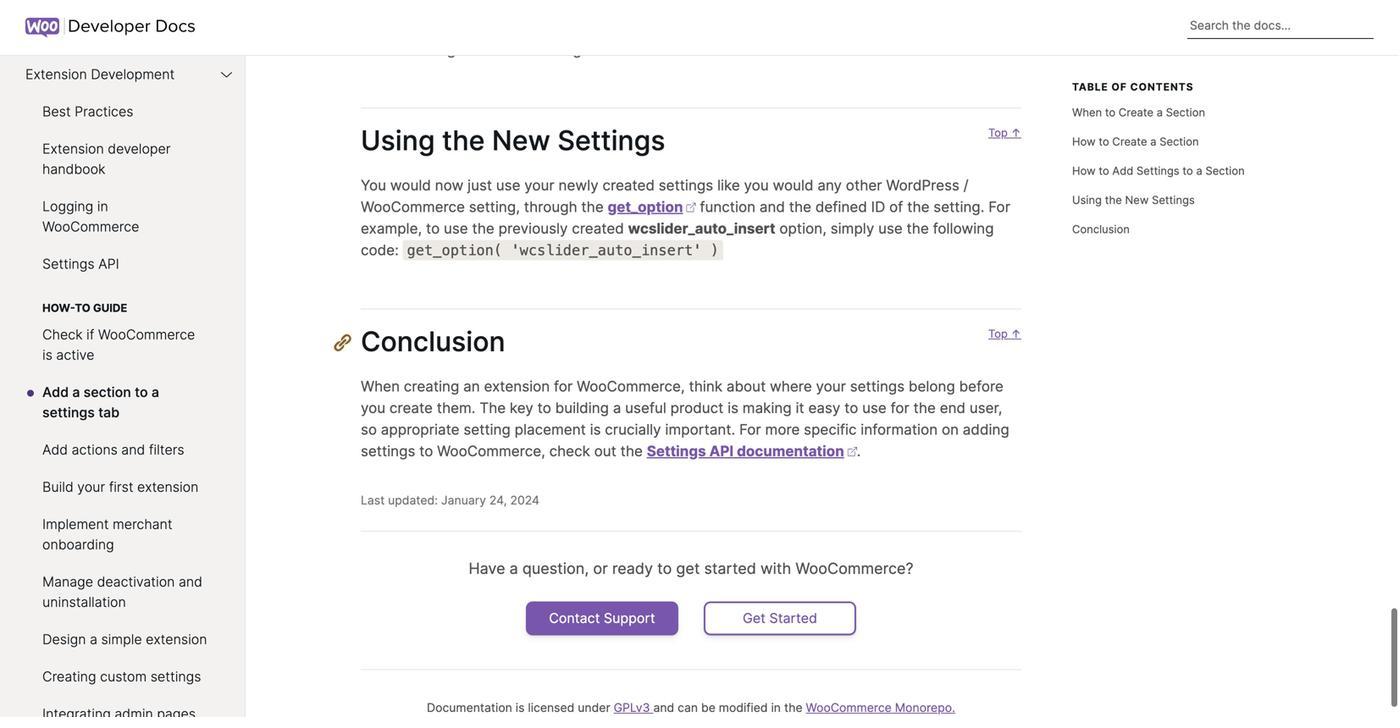 Task type: describe. For each thing, give the bounding box(es) containing it.
to up placement
[[538, 399, 552, 417]]

a down active
[[72, 384, 80, 401]]

add a section to a settings tab link
[[0, 374, 245, 432]]

of inside function and the defined id of the setting. for example, to use the previously created
[[890, 198, 904, 216]]

search search field
[[1188, 13, 1374, 39]]

api for settings api
[[98, 256, 119, 272]]

onboarding
[[42, 537, 114, 553]]

how to add settings to a section link
[[1073, 156, 1318, 185]]

)
[[711, 242, 719, 259]]

and inside 'link'
[[121, 442, 145, 458]]

design
[[42, 632, 86, 648]]

important.
[[666, 421, 736, 438]]

development
[[91, 66, 175, 83]]

using inside table of contents "element"
[[1073, 193, 1102, 207]]

to down how to create a section link
[[1183, 164, 1194, 177]]

setting
[[464, 421, 511, 438]]

when for when creating an extension for woocommerce, think about where your settings belong before you create them. the key to building a useful product is making it easy to use for the end user, so appropriate setting placement is crucially important. for more specific information on adding settings to woocommerce, check out the
[[361, 378, 400, 395]]

wordpress
[[887, 177, 960, 194]]

through
[[524, 198, 578, 216]]

now
[[435, 177, 464, 194]]

use inside you would now just use your newly created settings like you would any other wordpress / woocommerce setting, through the
[[496, 177, 521, 194]]

get_option( 'wcslider_auto_insert' )
[[407, 242, 719, 259]]

get started link
[[704, 602, 857, 636]]

of inside "element"
[[1112, 81, 1128, 93]]

setting,
[[469, 198, 520, 216]]

api for settings api documentation
[[710, 443, 734, 460]]

get
[[743, 610, 766, 627]]

guide
[[93, 302, 127, 315]]

setting.
[[934, 198, 985, 216]]

the inside table of contents "element"
[[1106, 193, 1123, 207]]

is inside check if woocommerce is active
[[42, 347, 52, 364]]

about
[[727, 378, 766, 395]]

gplv3
[[614, 701, 650, 715]]

for inside function and the defined id of the setting. for example, to use the previously created
[[989, 198, 1011, 216]]

think
[[689, 378, 723, 395]]

get started
[[743, 610, 818, 627]]

previously
[[499, 220, 568, 237]]

specific
[[804, 421, 857, 438]]

where
[[770, 378, 812, 395]]

extension development link
[[0, 56, 245, 93]]

1 would from the left
[[390, 177, 431, 194]]

using the new settings for left using the new settings link
[[361, 124, 666, 157]]

and inside "manage deactivation and uninstallation"
[[179, 574, 202, 591]]

your inside you would now just use your newly created settings like you would any other wordpress / woocommerce setting, through the
[[525, 177, 555, 194]]

settings api
[[42, 256, 119, 272]]

active
[[56, 347, 94, 364]]

the inside option, simply use the following code:
[[907, 220, 929, 237]]

conclusion inside table of contents "element"
[[1073, 223, 1130, 236]]

creating
[[404, 378, 460, 395]]

a down check if woocommerce is active link at the left
[[152, 384, 159, 401]]

you would now just use your newly created settings like you would any other wordpress / woocommerce setting, through the
[[361, 177, 969, 216]]

contact support
[[549, 610, 656, 627]]

earlier
[[716, 19, 758, 36]]

in for matches our earlier defined custom section (wcslider), before adding in our new settings.
[[460, 41, 472, 58]]

settings for the bottommost using the new settings link
[[1152, 193, 1195, 207]]

documentation
[[737, 443, 845, 460]]

contact
[[549, 610, 600, 627]]

check
[[550, 443, 590, 460]]

an
[[464, 378, 480, 395]]

implement merchant onboarding link
[[0, 506, 245, 564]]

create for how
[[1113, 135, 1148, 148]]

defined for custom
[[762, 19, 814, 36]]

best
[[42, 103, 71, 120]]

a down how to create a section link
[[1197, 164, 1203, 177]]

1 vertical spatial using the new settings link
[[1073, 185, 1318, 215]]

wcslider_auto_insert
[[628, 220, 776, 237]]

build
[[42, 479, 74, 496]]

simply
[[831, 220, 875, 237]]

settings for how to add settings to a section link
[[1137, 164, 1180, 177]]

0 vertical spatial woocommerce,
[[577, 378, 685, 395]]

new for the bottommost using the new settings link
[[1126, 193, 1149, 207]]

settings api documentation link
[[647, 443, 857, 460]]

using inside the how to add a section to a settings tab element
[[361, 124, 435, 157]]

building
[[556, 399, 609, 417]]

monorepo.
[[895, 701, 956, 715]]

use inside option, simply use the following code:
[[879, 220, 903, 237]]

newly
[[559, 177, 599, 194]]

when creating an extension for woocommerce, think about where your settings belong before you create them. the key to building a useful product is making it easy to use for the end user, so appropriate setting placement is crucially important. for more specific information on adding settings to woocommerce, check out the
[[361, 378, 1010, 460]]

started
[[705, 560, 757, 578]]

the
[[480, 399, 506, 417]]

to right 'easy' on the right bottom of the page
[[845, 399, 859, 417]]

is up out
[[590, 421, 601, 438]]

how to create a section
[[1073, 135, 1199, 148]]

section inside add a section to a settings tab
[[84, 384, 131, 401]]

how-to guide link
[[0, 283, 245, 316]]

creating
[[42, 669, 96, 686]]

other
[[846, 177, 883, 194]]

top ↑ for conclusion
[[989, 327, 1022, 341]]

new for left using the new settings link
[[492, 124, 551, 157]]

section for when to create a section
[[1167, 106, 1206, 119]]

settings for left using the new settings link
[[558, 124, 666, 157]]

question,
[[523, 560, 589, 578]]

under
[[578, 701, 611, 715]]

woocommerce inside you would now just use your newly created settings like you would any other wordpress / woocommerce setting, through the
[[361, 198, 465, 216]]

1 horizontal spatial conclusion link
[[1073, 215, 1318, 244]]

be
[[702, 701, 716, 715]]

use inside when creating an extension for woocommerce, think about where your settings belong before you create them. the key to building a useful product is making it easy to use for the end user, so appropriate setting placement is crucially important. for more specific information on adding settings to woocommerce, check out the
[[863, 399, 887, 417]]

modified
[[719, 701, 768, 715]]

any
[[818, 177, 842, 194]]

crucially
[[605, 421, 661, 438]]

last
[[361, 493, 385, 508]]

top ↑ link for using the new settings
[[980, 124, 1022, 174]]

in inside 'logging in woocommerce'
[[97, 198, 108, 215]]

the inside you would now just use your newly created settings like you would any other wordpress / woocommerce setting, through the
[[582, 198, 604, 216]]

woocommerce monorepo. link
[[806, 701, 956, 715]]

logging
[[42, 198, 93, 215]]

have a question, or ready to get started with woocommerce?
[[469, 560, 914, 578]]

just
[[468, 177, 492, 194]]

2 vertical spatial section
[[1206, 164, 1245, 177]]

logging in woocommerce link
[[0, 188, 245, 246]]

merchant
[[113, 516, 172, 533]]

a inside when creating an extension for woocommerce, think about where your settings belong before you create them. the key to building a useful product is making it easy to use for the end user, so appropriate setting placement is crucially important. for more specific information on adding settings to woocommerce, check out the
[[613, 399, 621, 417]]

best practices
[[42, 103, 133, 120]]

using the new settings for the bottommost using the new settings link
[[1073, 193, 1195, 207]]

main menu element
[[0, 56, 246, 718]]

build your first extension link
[[0, 469, 245, 506]]

manage deactivation and uninstallation
[[42, 574, 202, 611]]

for inside when creating an extension for woocommerce, think about where your settings belong before you create them. the key to building a useful product is making it easy to use for the end user, so appropriate setting placement is crucially important. for more specific information on adding settings to woocommerce, check out the
[[740, 421, 762, 438]]

in for documentation is licensed under gplv3 and can be modified in the woocommerce monorepo.
[[771, 701, 781, 715]]

add for add actions and filters
[[42, 442, 68, 458]]

key
[[510, 399, 534, 417]]

developer
[[108, 141, 171, 157]]

custom inside main menu element
[[100, 669, 147, 686]]

to inside add a section to a settings tab
[[135, 384, 148, 401]]

to left 'get'
[[658, 560, 672, 578]]

making
[[743, 399, 792, 417]]

is left licensed
[[516, 701, 525, 715]]

logging in woocommerce
[[42, 198, 139, 235]]

your inside when creating an extension for woocommerce, think about where your settings belong before you create them. the key to building a useful product is making it easy to use for the end user, so appropriate setting placement is crucially important. for more specific information on adding settings to woocommerce, check out the
[[816, 378, 846, 395]]

appropriate
[[381, 421, 460, 438]]

get_option link
[[608, 198, 696, 216]]

is down about
[[728, 399, 739, 417]]

started
[[770, 610, 818, 627]]

settings api documentation
[[647, 443, 845, 460]]

settings.
[[535, 41, 593, 58]]

use inside function and the defined id of the setting. for example, to use the previously created
[[444, 220, 468, 237]]

placement
[[515, 421, 586, 438]]

add for add a section to a settings tab
[[42, 384, 69, 401]]

id
[[872, 198, 886, 216]]

and left can
[[654, 701, 675, 715]]

like
[[718, 177, 740, 194]]

before inside matches our earlier defined custom section (wcslider), before adding in our new settings.
[[361, 41, 405, 58]]

support
[[604, 610, 656, 627]]

them.
[[437, 399, 476, 417]]

build your first extension
[[42, 479, 199, 496]]

actions
[[72, 442, 118, 458]]

to down how to create a section
[[1099, 164, 1110, 177]]

custom inside matches our earlier defined custom section (wcslider), before adding in our new settings.
[[818, 19, 868, 36]]

before inside when creating an extension for woocommerce, think about where your settings belong before you create them. the key to building a useful product is making it easy to use for the end user, so appropriate setting placement is crucially important. for more specific information on adding settings to woocommerce, check out the
[[960, 378, 1004, 395]]

woocommerce down 'logging' at the top of the page
[[42, 219, 139, 235]]



Task type: locate. For each thing, give the bounding box(es) containing it.
1 horizontal spatial in
[[460, 41, 472, 58]]

last updated: january 24, 2024
[[361, 493, 540, 508]]

top
[[989, 126, 1008, 139], [989, 327, 1008, 341]]

0 horizontal spatial in
[[97, 198, 108, 215]]

1 vertical spatial section
[[84, 384, 131, 401]]

add down how to create a section
[[1113, 164, 1134, 177]]

using the new settings down how to add settings to a section
[[1073, 193, 1195, 207]]

api down the important.
[[710, 443, 734, 460]]

(wcslider),
[[926, 19, 997, 36]]

created inside you would now just use your newly created settings like you would any other wordpress / woocommerce setting, through the
[[603, 177, 655, 194]]

adding down user,
[[963, 421, 1010, 438]]

conclusion up creating
[[361, 325, 506, 358]]

your inside main menu element
[[77, 479, 105, 496]]

0 horizontal spatial new
[[492, 124, 551, 157]]

for up information
[[891, 399, 910, 417]]

when down table
[[1073, 106, 1103, 119]]

1 horizontal spatial our
[[689, 19, 712, 36]]

creating custom settings link
[[0, 659, 245, 696]]

extension up handbook
[[42, 141, 104, 157]]

api up how-to guide link
[[98, 256, 119, 272]]

1 vertical spatial add
[[42, 384, 69, 401]]

0 vertical spatial using the new settings
[[361, 124, 666, 157]]

before
[[361, 41, 405, 58], [960, 378, 1004, 395]]

create
[[390, 399, 433, 417]]

section up how to create a section link
[[1167, 106, 1206, 119]]

section inside matches our earlier defined custom section (wcslider), before adding in our new settings.
[[872, 19, 922, 36]]

0 horizontal spatial api
[[98, 256, 119, 272]]

when inside table of contents "element"
[[1073, 106, 1103, 119]]

to down appropriate
[[420, 443, 433, 460]]

0 vertical spatial new
[[492, 124, 551, 157]]

in left new
[[460, 41, 472, 58]]

a right have
[[510, 560, 518, 578]]

1 vertical spatial new
[[1126, 193, 1149, 207]]

defined inside matches our earlier defined custom section (wcslider), before adding in our new settings.
[[762, 19, 814, 36]]

add inside table of contents "element"
[[1113, 164, 1134, 177]]

1 horizontal spatial when
[[1073, 106, 1103, 119]]

0 vertical spatial add
[[1113, 164, 1134, 177]]

your up 'easy' on the right bottom of the page
[[816, 378, 846, 395]]

1 vertical spatial api
[[710, 443, 734, 460]]

1 top ↑ link from the top
[[980, 124, 1022, 174]]

2 ↑ from the top
[[1011, 327, 1022, 341]]

to inside function and the defined id of the setting. for example, to use the previously created
[[426, 220, 440, 237]]

when inside when creating an extension for woocommerce, think about where your settings belong before you create them. the key to building a useful product is making it easy to use for the end user, so appropriate setting placement is crucially important. for more specific information on adding settings to woocommerce, check out the
[[361, 378, 400, 395]]

0 horizontal spatial custom
[[100, 669, 147, 686]]

1 horizontal spatial before
[[960, 378, 1004, 395]]

1 vertical spatial custom
[[100, 669, 147, 686]]

section for how to create a section
[[1160, 135, 1199, 148]]

top ↑ for using the new settings
[[989, 126, 1022, 139]]

using down how to create a section
[[1073, 193, 1102, 207]]

0 vertical spatial you
[[744, 177, 769, 194]]

conclusion link up creating
[[332, 325, 506, 358]]

a down contents
[[1157, 106, 1163, 119]]

to down table
[[1106, 106, 1116, 119]]

0 horizontal spatial your
[[77, 479, 105, 496]]

out
[[594, 443, 617, 460]]

is down 'check'
[[42, 347, 52, 364]]

1 vertical spatial when
[[361, 378, 400, 395]]

1 vertical spatial of
[[890, 198, 904, 216]]

0 horizontal spatial for
[[740, 421, 762, 438]]

creating custom settings
[[42, 669, 201, 686]]

0 horizontal spatial using the new settings link
[[332, 124, 666, 157]]

created
[[603, 177, 655, 194], [572, 220, 624, 237]]

settings down how to add settings to a section
[[1152, 193, 1195, 207]]

defined for id
[[816, 198, 868, 216]]

woocommerce inside check if woocommerce is active
[[98, 327, 195, 343]]

extension inside when creating an extension for woocommerce, think about where your settings belong before you create them. the key to building a useful product is making it easy to use for the end user, so appropriate setting placement is crucially important. for more specific information on adding settings to woocommerce, check out the
[[484, 378, 550, 395]]

using up the you
[[361, 124, 435, 157]]

extension for simple
[[146, 632, 207, 648]]

0 vertical spatial in
[[460, 41, 472, 58]]

you inside you would now just use your newly created settings like you would any other wordpress / woocommerce setting, through the
[[744, 177, 769, 194]]

to
[[75, 302, 91, 315]]

2 vertical spatial add
[[42, 442, 68, 458]]

tab
[[98, 405, 120, 421]]

2 would from the left
[[773, 177, 814, 194]]

api inside main menu element
[[98, 256, 119, 272]]

1 horizontal spatial using the new settings
[[1073, 193, 1195, 207]]

to up get_option( on the top left of the page
[[426, 220, 440, 237]]

use down id
[[879, 220, 903, 237]]

extension right simple
[[146, 632, 207, 648]]

new up just
[[492, 124, 551, 157]]

january
[[441, 493, 486, 508]]

gplv3 link
[[614, 701, 654, 715]]

.
[[857, 443, 861, 460]]

0 vertical spatial section
[[1167, 106, 1206, 119]]

1 vertical spatial how
[[1073, 164, 1096, 177]]

1 vertical spatial using the new settings
[[1073, 193, 1195, 207]]

extension
[[25, 66, 87, 83], [42, 141, 104, 157]]

0 horizontal spatial for
[[554, 378, 573, 395]]

1 horizontal spatial would
[[773, 177, 814, 194]]

a left simple
[[90, 632, 97, 648]]

/
[[964, 177, 969, 194]]

and left filters
[[121, 442, 145, 458]]

would right the you
[[390, 177, 431, 194]]

would left any
[[773, 177, 814, 194]]

conclusion link down how to add settings to a section link
[[1073, 215, 1318, 244]]

settings down design a simple extension
[[151, 669, 201, 686]]

and up the option,
[[760, 198, 785, 216]]

2 vertical spatial in
[[771, 701, 781, 715]]

using the new settings inside the how to add a section to a settings tab element
[[361, 124, 666, 157]]

1 vertical spatial extension
[[42, 141, 104, 157]]

1 vertical spatial defined
[[816, 198, 868, 216]]

'wcslider_auto_insert'
[[511, 242, 702, 259]]

defined inside function and the defined id of the setting. for example, to use the previously created
[[816, 198, 868, 216]]

and right deactivation
[[179, 574, 202, 591]]

to down check if woocommerce is active link at the left
[[135, 384, 148, 401]]

when
[[1073, 106, 1103, 119], [361, 378, 400, 395]]

adding inside matches our earlier defined custom section (wcslider), before adding in our new settings.
[[409, 41, 456, 58]]

1 vertical spatial you
[[361, 399, 386, 417]]

1 horizontal spatial defined
[[816, 198, 868, 216]]

0 vertical spatial when
[[1073, 106, 1103, 119]]

1 vertical spatial adding
[[963, 421, 1010, 438]]

0 horizontal spatial conclusion link
[[332, 325, 506, 358]]

example,
[[361, 220, 422, 237]]

how to create a section link
[[1073, 127, 1318, 156]]

top ↑ link for conclusion
[[980, 326, 1022, 376]]

if
[[86, 327, 94, 343]]

settings down the important.
[[647, 443, 706, 460]]

create for when
[[1119, 106, 1154, 119]]

↑ for using the new settings
[[1011, 126, 1022, 139]]

0 horizontal spatial using
[[361, 124, 435, 157]]

with
[[761, 560, 792, 578]]

1 vertical spatial top ↑ link
[[980, 326, 1022, 376]]

information
[[861, 421, 938, 438]]

1 vertical spatial your
[[816, 378, 846, 395]]

0 horizontal spatial woocommerce,
[[437, 443, 546, 460]]

top ↑ link up the setting.
[[980, 124, 1022, 174]]

your
[[525, 177, 555, 194], [816, 378, 846, 395], [77, 479, 105, 496]]

top ↑
[[989, 126, 1022, 139], [989, 327, 1022, 341]]

0 vertical spatial extension
[[25, 66, 87, 83]]

create
[[1119, 106, 1154, 119], [1113, 135, 1148, 148]]

0 horizontal spatial using the new settings
[[361, 124, 666, 157]]

add actions and filters
[[42, 442, 184, 458]]

extension for an
[[484, 378, 550, 395]]

1 horizontal spatial api
[[710, 443, 734, 460]]

add inside 'link'
[[42, 442, 68, 458]]

when up create
[[361, 378, 400, 395]]

using the new settings up just
[[361, 124, 666, 157]]

defined up simply
[[816, 198, 868, 216]]

how to add a section to a settings tab element
[[332, 0, 1022, 531]]

0 vertical spatial adding
[[409, 41, 456, 58]]

our left earlier
[[689, 19, 712, 36]]

your left first
[[77, 479, 105, 496]]

woocommerce, up useful
[[577, 378, 685, 395]]

new inside table of contents "element"
[[1126, 193, 1149, 207]]

conclusion
[[1073, 223, 1130, 236], [361, 325, 506, 358]]

1 horizontal spatial for
[[989, 198, 1011, 216]]

deactivation
[[97, 574, 175, 591]]

settings down 'so'
[[361, 443, 416, 460]]

table of contents element
[[1073, 81, 1318, 244]]

settings left tab
[[42, 405, 95, 421]]

practices
[[75, 103, 133, 120]]

for right the setting.
[[989, 198, 1011, 216]]

1 top ↑ from the top
[[989, 126, 1022, 139]]

1 vertical spatial create
[[1113, 135, 1148, 148]]

extension for extension development
[[25, 66, 87, 83]]

it
[[796, 399, 805, 417]]

using the new settings
[[361, 124, 666, 157], [1073, 193, 1195, 207]]

defined right earlier
[[762, 19, 814, 36]]

1 ↑ from the top
[[1011, 126, 1022, 139]]

1 vertical spatial before
[[960, 378, 1004, 395]]

you up 'so'
[[361, 399, 386, 417]]

and
[[760, 198, 785, 216], [121, 442, 145, 458], [179, 574, 202, 591], [654, 701, 675, 715]]

how for how to add settings to a section
[[1073, 164, 1096, 177]]

0 vertical spatial extension
[[484, 378, 550, 395]]

in
[[460, 41, 472, 58], [97, 198, 108, 215], [771, 701, 781, 715]]

our left new
[[476, 41, 498, 58]]

0 vertical spatial create
[[1119, 106, 1154, 119]]

implement merchant onboarding
[[42, 516, 172, 553]]

0 vertical spatial your
[[525, 177, 555, 194]]

in right 'logging' at the top of the page
[[97, 198, 108, 215]]

1 vertical spatial for
[[740, 421, 762, 438]]

use up information
[[863, 399, 887, 417]]

created up 'wcslider_auto_insert'
[[572, 220, 624, 237]]

new inside the how to add a section to a settings tab element
[[492, 124, 551, 157]]

how down table
[[1073, 135, 1096, 148]]

woocommerce,
[[577, 378, 685, 395], [437, 443, 546, 460]]

when for when to create a section
[[1073, 106, 1103, 119]]

how for how to create a section
[[1073, 135, 1096, 148]]

0 horizontal spatial adding
[[409, 41, 456, 58]]

1 horizontal spatial using the new settings link
[[1073, 185, 1318, 215]]

section left (wcslider),
[[872, 19, 922, 36]]

2 top ↑ link from the top
[[980, 326, 1022, 376]]

conclusion inside the how to add a section to a settings tab element
[[361, 325, 506, 358]]

top for using the new settings
[[989, 126, 1008, 139]]

extension down filters
[[137, 479, 199, 496]]

design a simple extension
[[42, 632, 207, 648]]

of right table
[[1112, 81, 1128, 93]]

or
[[593, 560, 608, 578]]

you
[[744, 177, 769, 194], [361, 399, 386, 417]]

0 vertical spatial conclusion link
[[1073, 215, 1318, 244]]

add inside add a section to a settings tab
[[42, 384, 69, 401]]

0 vertical spatial defined
[[762, 19, 814, 36]]

2 horizontal spatial your
[[816, 378, 846, 395]]

using the new settings link down how to add settings to a section
[[1073, 185, 1318, 215]]

1 horizontal spatial section
[[872, 19, 922, 36]]

get
[[677, 560, 700, 578]]

table
[[1073, 81, 1109, 93]]

of right id
[[890, 198, 904, 216]]

1 horizontal spatial you
[[744, 177, 769, 194]]

1 horizontal spatial custom
[[818, 19, 868, 36]]

2 vertical spatial your
[[77, 479, 105, 496]]

created up get_option
[[603, 177, 655, 194]]

you inside when creating an extension for woocommerce, think about where your settings belong before you create them. the key to building a useful product is making it easy to use for the end user, so appropriate setting placement is crucially important. for more specific information on adding settings to woocommerce, check out the
[[361, 399, 386, 417]]

contents
[[1131, 81, 1194, 93]]

1 how from the top
[[1073, 135, 1096, 148]]

new down how to add settings to a section
[[1126, 193, 1149, 207]]

can
[[678, 701, 698, 715]]

in right modified
[[771, 701, 781, 715]]

1 vertical spatial top
[[989, 327, 1008, 341]]

settings up newly
[[558, 124, 666, 157]]

have
[[469, 560, 506, 578]]

settings inside add a section to a settings tab
[[42, 405, 95, 421]]

settings inside how to add settings to a section link
[[1137, 164, 1180, 177]]

manage deactivation and uninstallation link
[[0, 564, 245, 622]]

create down when to create a section
[[1113, 135, 1148, 148]]

section up tab
[[84, 384, 131, 401]]

0 vertical spatial our
[[689, 19, 712, 36]]

a up crucially at the bottom of the page
[[613, 399, 621, 417]]

settings up function and the defined id of the setting. for example, to use the previously created
[[659, 177, 714, 194]]

2 vertical spatial extension
[[146, 632, 207, 648]]

ready
[[613, 560, 653, 578]]

extension for extension developer handbook
[[42, 141, 104, 157]]

0 vertical spatial top ↑
[[989, 126, 1022, 139]]

↑
[[1011, 126, 1022, 139], [1011, 327, 1022, 341]]

settings up information
[[851, 378, 905, 395]]

add actions and filters link
[[0, 432, 245, 469]]

using the new settings link up just
[[332, 124, 666, 157]]

top ↑ link up user,
[[980, 326, 1022, 376]]

0 vertical spatial section
[[872, 19, 922, 36]]

first
[[109, 479, 134, 496]]

extension up key
[[484, 378, 550, 395]]

0 horizontal spatial when
[[361, 378, 400, 395]]

0 vertical spatial api
[[98, 256, 119, 272]]

0 vertical spatial conclusion
[[1073, 223, 1130, 236]]

1 vertical spatial conclusion
[[361, 325, 506, 358]]

1 vertical spatial our
[[476, 41, 498, 58]]

and inside function and the defined id of the setting. for example, to use the previously created
[[760, 198, 785, 216]]

uninstallation
[[42, 594, 126, 611]]

use
[[496, 177, 521, 194], [444, 220, 468, 237], [879, 220, 903, 237], [863, 399, 887, 417]]

settings inside you would now just use your newly created settings like you would any other wordpress / woocommerce setting, through the
[[659, 177, 714, 194]]

0 horizontal spatial conclusion
[[361, 325, 506, 358]]

extension up best
[[25, 66, 87, 83]]

you right like
[[744, 177, 769, 194]]

0 vertical spatial for
[[989, 198, 1011, 216]]

2 horizontal spatial in
[[771, 701, 781, 715]]

adding inside when creating an extension for woocommerce, think about where your settings belong before you create them. the key to building a useful product is making it easy to use for the end user, so appropriate setting placement is crucially important. for more specific information on adding settings to woocommerce, check out the
[[963, 421, 1010, 438]]

1 vertical spatial in
[[97, 198, 108, 215]]

implement
[[42, 516, 109, 533]]

None search field
[[1188, 13, 1374, 39]]

↑ for conclusion
[[1011, 327, 1022, 341]]

check
[[42, 327, 83, 343]]

updated:
[[388, 493, 438, 508]]

settings down how to create a section
[[1137, 164, 1180, 177]]

filters
[[149, 442, 184, 458]]

woocommerce left monorepo.
[[806, 701, 892, 715]]

for
[[989, 198, 1011, 216], [740, 421, 762, 438]]

2 top from the top
[[989, 327, 1008, 341]]

0 vertical spatial for
[[554, 378, 573, 395]]

extension for first
[[137, 479, 199, 496]]

adding left new
[[409, 41, 456, 58]]

1 vertical spatial extension
[[137, 479, 199, 496]]

settings inside using the new settings link
[[1152, 193, 1195, 207]]

1 vertical spatial woocommerce,
[[437, 443, 546, 460]]

section down when to create a section link
[[1160, 135, 1199, 148]]

0 vertical spatial top ↑ link
[[980, 124, 1022, 174]]

extension inside extension developer handbook
[[42, 141, 104, 157]]

0 vertical spatial custom
[[818, 19, 868, 36]]

0 horizontal spatial section
[[84, 384, 131, 401]]

1 horizontal spatial adding
[[963, 421, 1010, 438]]

so
[[361, 421, 377, 438]]

add down active
[[42, 384, 69, 401]]

2 top ↑ from the top
[[989, 327, 1022, 341]]

1 vertical spatial ↑
[[1011, 327, 1022, 341]]

to down when to create a section
[[1099, 135, 1110, 148]]

using
[[361, 124, 435, 157], [1073, 193, 1102, 207]]

your up through
[[525, 177, 555, 194]]

0 horizontal spatial before
[[361, 41, 405, 58]]

1 horizontal spatial using
[[1073, 193, 1102, 207]]

top for conclusion
[[989, 327, 1008, 341]]

api inside the how to add a section to a settings tab element
[[710, 443, 734, 460]]

use up setting,
[[496, 177, 521, 194]]

add up the build
[[42, 442, 68, 458]]

get_option
[[608, 198, 683, 216]]

0 vertical spatial using the new settings link
[[332, 124, 666, 157]]

settings inside 'settings api' link
[[42, 256, 95, 272]]

for up building
[[554, 378, 573, 395]]

you
[[361, 177, 386, 194]]

1 horizontal spatial new
[[1126, 193, 1149, 207]]

contact support link
[[526, 602, 679, 636]]

using the new settings inside table of contents "element"
[[1073, 193, 1195, 207]]

1 horizontal spatial for
[[891, 399, 910, 417]]

api
[[98, 256, 119, 272], [710, 443, 734, 460]]

woocommerce up example,
[[361, 198, 465, 216]]

0 horizontal spatial our
[[476, 41, 498, 58]]

product
[[671, 399, 724, 417]]

would
[[390, 177, 431, 194], [773, 177, 814, 194]]

woocommerce down how-to guide link
[[98, 327, 195, 343]]

useful
[[625, 399, 667, 417]]

use up get_option( on the top left of the page
[[444, 220, 468, 237]]

0 vertical spatial of
[[1112, 81, 1128, 93]]

1 vertical spatial created
[[572, 220, 624, 237]]

for up settings api documentation link
[[740, 421, 762, 438]]

section down how to create a section link
[[1206, 164, 1245, 177]]

created inside function and the defined id of the setting. for example, to use the previously created
[[572, 220, 624, 237]]

how down how to create a section
[[1073, 164, 1096, 177]]

following
[[933, 220, 994, 237]]

1 horizontal spatial of
[[1112, 81, 1128, 93]]

section
[[1167, 106, 1206, 119], [1160, 135, 1199, 148], [1206, 164, 1245, 177]]

a up how to add settings to a section
[[1151, 135, 1157, 148]]

1 horizontal spatial woocommerce,
[[577, 378, 685, 395]]

1 top from the top
[[989, 126, 1008, 139]]

settings api link
[[0, 246, 245, 283]]

in inside matches our earlier defined custom section (wcslider), before adding in our new settings.
[[460, 41, 472, 58]]

0 horizontal spatial defined
[[762, 19, 814, 36]]

woocommerce, down setting
[[437, 443, 546, 460]]

1 vertical spatial for
[[891, 399, 910, 417]]

2 how from the top
[[1073, 164, 1096, 177]]



Task type: vqa. For each thing, say whether or not it's contained in the screenshot.
EARLIER
yes



